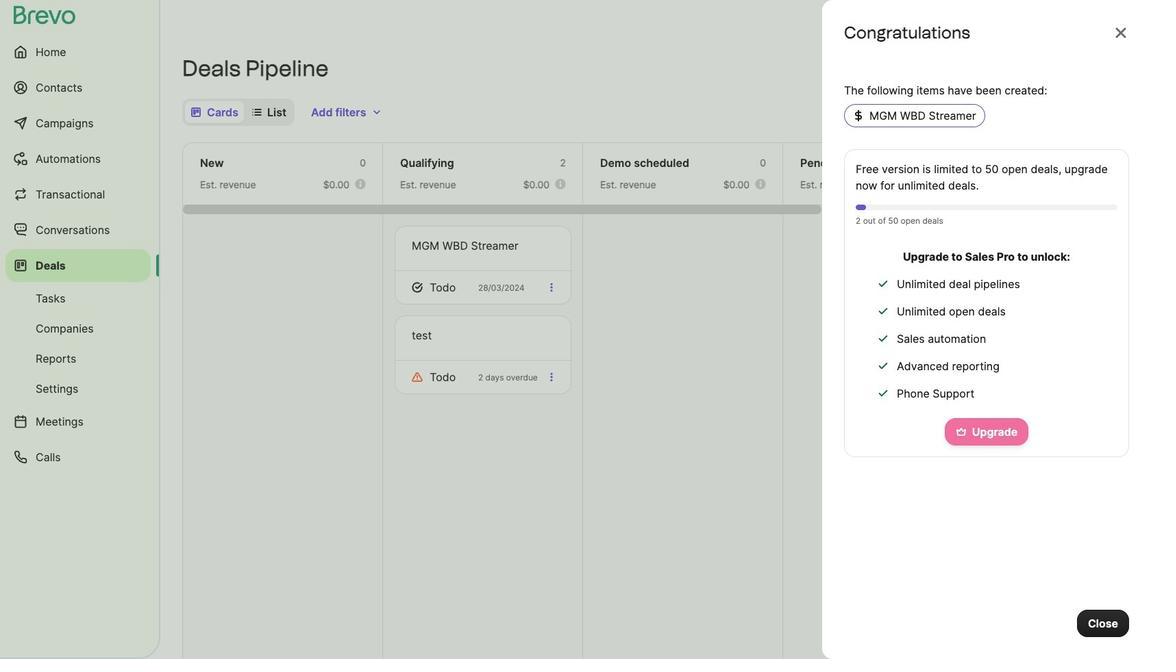 Task type: vqa. For each thing, say whether or not it's contained in the screenshot.
Congratulations dialog
yes



Task type: locate. For each thing, give the bounding box(es) containing it.
congratulations dialog
[[822, 0, 1151, 660]]



Task type: describe. For each thing, give the bounding box(es) containing it.
Name search field
[[1006, 99, 1129, 126]]



